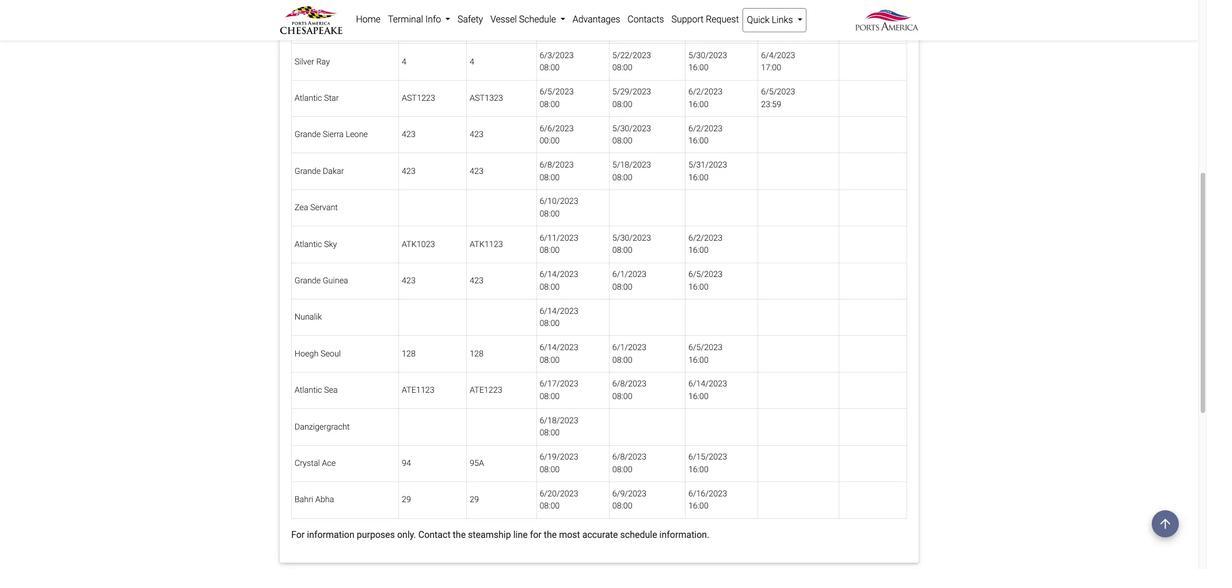 Task type: describe. For each thing, give the bounding box(es) containing it.
hoegh seoul
[[295, 349, 341, 359]]

go to top image
[[1153, 510, 1180, 537]]

contacts
[[628, 14, 665, 25]]

support
[[672, 14, 704, 25]]

schedule
[[621, 529, 658, 540]]

08:00 inside 6/11/2023 08:00
[[540, 246, 560, 255]]

5/30/2023 08:00 for 6/11/2023
[[613, 233, 651, 255]]

5/19/2023 08:00
[[613, 14, 651, 36]]

zea servant
[[295, 203, 338, 213]]

0 vertical spatial 5/30/2023
[[689, 51, 728, 60]]

95a
[[470, 459, 484, 468]]

6/1/2023 08:00 for 423
[[613, 270, 647, 292]]

6/6/2023
[[540, 124, 574, 133]]

16:00 for atlantic sky
[[689, 246, 709, 255]]

08:00 inside the 6/20/2023 08:00
[[540, 501, 560, 511]]

16:00 for grande guinea
[[689, 282, 709, 292]]

sail
[[324, 20, 337, 30]]

ray
[[316, 57, 330, 67]]

vessel
[[491, 14, 517, 25]]

6/15/2023
[[689, 452, 728, 462]]

line
[[514, 529, 528, 540]]

crystal ace
[[295, 459, 336, 468]]

information.
[[660, 529, 710, 540]]

6/14/2023 08:00 for 128
[[540, 343, 579, 365]]

6/14/2023 for hoegh seoul
[[540, 343, 579, 353]]

ast1223
[[402, 93, 436, 103]]

atk1123
[[470, 239, 503, 249]]

0 vertical spatial 6/8/2023
[[540, 160, 574, 170]]

5/19/2023
[[613, 14, 651, 24]]

5/30/2023 for 6/11/2023 08:00
[[613, 233, 651, 243]]

leone
[[346, 130, 368, 140]]

links
[[772, 14, 793, 25]]

1 4 from the left
[[402, 57, 407, 67]]

grande dakar
[[295, 166, 344, 176]]

quick links link
[[743, 8, 807, 32]]

zea
[[295, 203, 308, 213]]

6/17/2023
[[540, 379, 579, 389]]

for information purposes only. contact the steamship line for the most accurate schedule information.
[[291, 529, 710, 540]]

16:00 for grande sierra leone
[[689, 136, 709, 146]]

0 vertical spatial 6/8/2023 08:00
[[540, 160, 574, 182]]

5/22/2023
[[613, 51, 651, 60]]

support request
[[672, 14, 740, 25]]

abha
[[316, 495, 334, 505]]

6/2/2023 for 6/5/2023
[[689, 87, 723, 97]]

94
[[402, 459, 411, 468]]

grande for grande dakar
[[295, 166, 321, 176]]

6/8/2023 for 6/17/2023 08:00
[[613, 379, 647, 389]]

vessel schedule
[[491, 14, 559, 25]]

star
[[324, 93, 339, 103]]

6/16/2023 16:00
[[689, 489, 728, 511]]

08:00 inside 6/17/2023 08:00
[[540, 392, 560, 402]]

16:00 for crystal ace
[[689, 465, 709, 475]]

6/5/2023 16:00 for 128
[[689, 343, 723, 365]]

home
[[356, 14, 381, 25]]

sky
[[324, 239, 337, 249]]

6/18/2023
[[540, 416, 579, 426]]

16:00 for silver ray
[[689, 63, 709, 73]]

ats0623
[[470, 20, 503, 30]]

08:00 inside 5/19/2023 08:00
[[613, 27, 633, 36]]

6/11/2023 08:00
[[540, 233, 579, 255]]

hoegh
[[295, 349, 319, 359]]

2 the from the left
[[544, 529, 557, 540]]

6/10/2023 08:00
[[540, 197, 579, 219]]

6/4/2023
[[762, 51, 796, 60]]

6/16/2023
[[689, 489, 728, 499]]

6/2/2023 16:00 for 6/6/2023
[[689, 124, 723, 146]]

6/2/2023 for 6/11/2023
[[689, 233, 723, 243]]

accurate
[[583, 529, 618, 540]]

danzigergracht
[[295, 422, 350, 432]]

safety
[[458, 14, 483, 25]]

safety link
[[454, 8, 487, 31]]

5/29/2023 08:00
[[613, 87, 651, 109]]

nunalik
[[295, 312, 322, 322]]

6/1/2023 08:00 for 128
[[613, 343, 647, 365]]

6/14/2023 for nunalik
[[540, 306, 579, 316]]

5/18/2023 08:00
[[613, 160, 651, 182]]

6/9/2023 08:00
[[613, 489, 647, 511]]

servant
[[310, 203, 338, 213]]

2 128 from the left
[[470, 349, 484, 359]]

08:00 inside 6/19/2023 08:00
[[540, 465, 560, 475]]

08:00 inside 5/18/2023 08:00
[[613, 173, 633, 182]]

dakar
[[323, 166, 344, 176]]

6/8/2023 08:00 for 6/17/2023
[[613, 379, 647, 402]]

sierra
[[323, 130, 344, 140]]

sea
[[324, 386, 338, 395]]

atlantic for atlantic sea
[[295, 386, 322, 395]]

terminal info
[[388, 14, 444, 25]]

6/3/2023 08:00
[[540, 51, 574, 73]]

5/30/2023 16:00
[[689, 51, 728, 73]]

6/19/2023
[[540, 452, 579, 462]]

5/31/2023 16:00
[[689, 160, 728, 182]]

advantages link
[[569, 8, 624, 31]]

information
[[307, 529, 355, 540]]

contacts link
[[624, 8, 668, 31]]

08:00 inside 6/5/2023 08:00
[[540, 100, 560, 109]]

grande sierra leone
[[295, 130, 368, 140]]

quick
[[747, 14, 770, 25]]

schedule
[[519, 14, 556, 25]]

ate1123
[[402, 386, 435, 395]]

17:00
[[762, 63, 782, 73]]



Task type: locate. For each thing, give the bounding box(es) containing it.
08:00 inside 6/3/2023 08:00
[[540, 63, 560, 73]]

16:00 inside 6/15/2023 16:00
[[689, 465, 709, 475]]

1 vertical spatial 5/30/2023 08:00
[[613, 233, 651, 255]]

ace
[[322, 459, 336, 468]]

2 horizontal spatial 5/31/2023
[[762, 14, 800, 24]]

atk1023
[[402, 239, 435, 249]]

atlantic for atlantic sky
[[295, 239, 322, 249]]

0 vertical spatial 5/30/2023 08:00
[[613, 124, 651, 146]]

2 6/2/2023 16:00 from the top
[[689, 124, 723, 146]]

6/1/2023 for 128
[[613, 343, 647, 353]]

grande left guinea
[[295, 276, 321, 286]]

2 5/30/2023 08:00 from the top
[[613, 233, 651, 255]]

16:00 inside 5/30/2023 16:00
[[689, 63, 709, 73]]

4 down ats0523
[[402, 57, 407, 67]]

5/31/2023 for 5/31/2023
[[540, 14, 579, 24]]

6/1/2023 for 423
[[613, 270, 647, 280]]

0 horizontal spatial 4
[[402, 57, 407, 67]]

grande for grande guinea
[[295, 276, 321, 286]]

2 16:00 from the top
[[689, 100, 709, 109]]

4
[[402, 57, 407, 67], [470, 57, 475, 67]]

guinea
[[323, 276, 348, 286]]

6/8/2023 08:00 for 6/19/2023
[[613, 452, 647, 475]]

6/20/2023 08:00
[[540, 489, 579, 511]]

6/19/2023 08:00
[[540, 452, 579, 475]]

1 horizontal spatial 4
[[470, 57, 475, 67]]

1 6/14/2023 08:00 from the top
[[540, 270, 579, 292]]

6/8/2023 for 6/19/2023 08:00
[[613, 452, 647, 462]]

ast1323
[[470, 93, 503, 103]]

1 vertical spatial 6/2/2023
[[689, 124, 723, 133]]

6/5/2023
[[540, 87, 574, 97], [762, 87, 796, 97], [689, 270, 723, 280], [689, 343, 723, 353]]

4 16:00 from the top
[[689, 173, 709, 182]]

08:00 inside 5/22/2023 08:00
[[613, 63, 633, 73]]

ate1223
[[470, 386, 503, 395]]

2 vertical spatial 6/2/2023
[[689, 233, 723, 243]]

6/14/2023 08:00 for 423
[[540, 270, 579, 292]]

1 vertical spatial 23:59
[[762, 100, 782, 109]]

atlantic sea
[[295, 386, 338, 395]]

6/18/2023 08:00
[[540, 416, 579, 438]]

1 the from the left
[[453, 529, 466, 540]]

23:59 down quick links
[[762, 27, 782, 36]]

1 29 from the left
[[402, 495, 411, 505]]

silver
[[295, 57, 314, 67]]

29
[[402, 495, 411, 505], [470, 495, 479, 505]]

contact
[[419, 529, 451, 540]]

bahri
[[295, 495, 314, 505]]

crystal
[[295, 459, 320, 468]]

2 6/5/2023 16:00 from the top
[[689, 343, 723, 365]]

purposes
[[357, 529, 395, 540]]

1 16:00 from the top
[[689, 63, 709, 73]]

29 up only.
[[402, 495, 411, 505]]

2 6/1/2023 from the top
[[613, 343, 647, 353]]

6 16:00 from the top
[[689, 282, 709, 292]]

2 grande from the top
[[295, 166, 321, 176]]

16:00 inside 5/31/2023 16:00
[[689, 173, 709, 182]]

most
[[559, 529, 581, 540]]

29 down 95a
[[470, 495, 479, 505]]

6/6/2023 00:00
[[540, 124, 574, 146]]

6/1/2023
[[613, 270, 647, 280], [613, 343, 647, 353]]

6/5/2023 16:00 for 423
[[689, 270, 723, 292]]

5/30/2023 08:00
[[613, 124, 651, 146], [613, 233, 651, 255]]

1 6/2/2023 from the top
[[689, 87, 723, 97]]

6/14/2023 for grande guinea
[[540, 270, 579, 280]]

2 vertical spatial 6/14/2023 08:00
[[540, 343, 579, 365]]

atlantic for atlantic sail
[[295, 20, 322, 30]]

0 vertical spatial 23:59
[[762, 27, 782, 36]]

16:00 for hoegh seoul
[[689, 355, 709, 365]]

3 6/14/2023 08:00 from the top
[[540, 343, 579, 365]]

2 6/1/2023 08:00 from the top
[[613, 343, 647, 365]]

1 6/2/2023 16:00 from the top
[[689, 87, 723, 109]]

6/14/2023 08:00
[[540, 270, 579, 292], [540, 306, 579, 328], [540, 343, 579, 365]]

0 vertical spatial 6/2/2023
[[689, 87, 723, 97]]

128 up ate1223
[[470, 349, 484, 359]]

atlantic for atlantic star
[[295, 93, 322, 103]]

2 atlantic from the top
[[295, 93, 322, 103]]

1 atlantic from the top
[[295, 20, 322, 30]]

23:59
[[762, 27, 782, 36], [762, 100, 782, 109]]

7 16:00 from the top
[[689, 355, 709, 365]]

the right contact
[[453, 529, 466, 540]]

23:59 inside 5/31/2023 23:59
[[762, 27, 782, 36]]

16:00 for bahri abha
[[689, 501, 709, 511]]

quick links
[[747, 14, 796, 25]]

2 6/14/2023 08:00 from the top
[[540, 306, 579, 328]]

6/2/2023 16:00
[[689, 87, 723, 109], [689, 124, 723, 146], [689, 233, 723, 255]]

16:00 inside 6/14/2023 16:00
[[689, 392, 709, 402]]

grande left sierra
[[295, 130, 321, 140]]

6/5/2023 16:00
[[689, 270, 723, 292], [689, 343, 723, 365]]

1 vertical spatial 6/8/2023
[[613, 379, 647, 389]]

2 6/2/2023 from the top
[[689, 124, 723, 133]]

4 down ats0623
[[470, 57, 475, 67]]

2 4 from the left
[[470, 57, 475, 67]]

16:00 inside 6/16/2023 16:00
[[689, 501, 709, 511]]

request
[[706, 14, 740, 25]]

6/9/2023
[[613, 489, 647, 499]]

5/31/2023 for 5/31/2023 16:00
[[689, 160, 728, 170]]

16:00 for atlantic sea
[[689, 392, 709, 402]]

1 horizontal spatial 29
[[470, 495, 479, 505]]

3 16:00 from the top
[[689, 136, 709, 146]]

terminal
[[388, 14, 423, 25]]

for
[[530, 529, 542, 540]]

ats0523
[[402, 20, 435, 30]]

1 vertical spatial 6/1/2023
[[613, 343, 647, 353]]

1 6/5/2023 16:00 from the top
[[689, 270, 723, 292]]

the
[[453, 529, 466, 540], [544, 529, 557, 540]]

00:00
[[540, 136, 560, 146]]

10 16:00 from the top
[[689, 501, 709, 511]]

2 23:59 from the top
[[762, 100, 782, 109]]

08:00 inside 5/29/2023 08:00
[[613, 100, 633, 109]]

3 6/2/2023 from the top
[[689, 233, 723, 243]]

1 128 from the left
[[402, 349, 416, 359]]

bahri abha
[[295, 495, 334, 505]]

atlantic left sail
[[295, 20, 322, 30]]

5/30/2023 08:00 for 6/6/2023
[[613, 124, 651, 146]]

23:59 inside 6/5/2023 23:59
[[762, 100, 782, 109]]

6/4/2023 17:00
[[762, 51, 796, 73]]

atlantic star
[[295, 93, 339, 103]]

5/30/2023 for 6/6/2023 00:00
[[613, 124, 651, 133]]

5/31/2023 23:59
[[762, 14, 800, 36]]

08:00 inside 6/10/2023 08:00
[[540, 209, 560, 219]]

2 vertical spatial grande
[[295, 276, 321, 286]]

2 vertical spatial 5/30/2023
[[613, 233, 651, 243]]

support request link
[[668, 8, 743, 31]]

0 vertical spatial 6/1/2023
[[613, 270, 647, 280]]

6/20/2023
[[540, 489, 579, 499]]

1 vertical spatial 5/30/2023
[[613, 124, 651, 133]]

1 vertical spatial 6/8/2023 08:00
[[613, 379, 647, 402]]

5/31/2023 for 5/31/2023 23:59
[[762, 14, 800, 24]]

5 16:00 from the top
[[689, 246, 709, 255]]

08:00 inside 6/18/2023 08:00
[[540, 428, 560, 438]]

atlantic left sea
[[295, 386, 322, 395]]

3 grande from the top
[[295, 276, 321, 286]]

08:00
[[613, 27, 633, 36], [540, 63, 560, 73], [613, 63, 633, 73], [540, 100, 560, 109], [613, 100, 633, 109], [613, 136, 633, 146], [540, 173, 560, 182], [613, 173, 633, 182], [540, 209, 560, 219], [540, 246, 560, 255], [613, 246, 633, 255], [540, 282, 560, 292], [613, 282, 633, 292], [540, 319, 560, 328], [540, 355, 560, 365], [613, 355, 633, 365], [540, 392, 560, 402], [613, 392, 633, 402], [540, 428, 560, 438], [540, 465, 560, 475], [613, 465, 633, 475], [540, 501, 560, 511], [613, 501, 633, 511]]

4 atlantic from the top
[[295, 386, 322, 395]]

0 vertical spatial 6/2/2023 16:00
[[689, 87, 723, 109]]

5/26/2023
[[689, 14, 728, 24]]

terminal info link
[[384, 8, 454, 31]]

6/3/2023
[[540, 51, 574, 60]]

0 vertical spatial 6/5/2023 16:00
[[689, 270, 723, 292]]

for
[[291, 529, 305, 540]]

the right for
[[544, 529, 557, 540]]

5/22/2023 08:00
[[613, 51, 651, 73]]

0 horizontal spatial the
[[453, 529, 466, 540]]

1 horizontal spatial 128
[[470, 349, 484, 359]]

atlantic left star
[[295, 93, 322, 103]]

home link
[[353, 8, 384, 31]]

1 6/1/2023 from the top
[[613, 270, 647, 280]]

grande left dakar
[[295, 166, 321, 176]]

0 vertical spatial 6/14/2023 08:00
[[540, 270, 579, 292]]

0 horizontal spatial 29
[[402, 495, 411, 505]]

5/29/2023
[[613, 87, 651, 97]]

6/5/2023 08:00
[[540, 87, 574, 109]]

6/2/2023
[[689, 87, 723, 97], [689, 124, 723, 133], [689, 233, 723, 243]]

6/11/2023
[[540, 233, 579, 243]]

grande for grande sierra leone
[[295, 130, 321, 140]]

advantages
[[573, 14, 621, 25]]

16:00 for grande dakar
[[689, 173, 709, 182]]

0 vertical spatial 6/1/2023 08:00
[[613, 270, 647, 292]]

6/2/2023 16:00 for 6/11/2023
[[689, 233, 723, 255]]

1 23:59 from the top
[[762, 27, 782, 36]]

1 5/30/2023 08:00 from the top
[[613, 124, 651, 146]]

grande guinea
[[295, 276, 348, 286]]

1 vertical spatial grande
[[295, 166, 321, 176]]

1 vertical spatial 6/2/2023 16:00
[[689, 124, 723, 146]]

atlantic sky
[[295, 239, 337, 249]]

1 grande from the top
[[295, 130, 321, 140]]

23:59 for 5/31/2023 23:59
[[762, 27, 782, 36]]

08:00 inside the '6/9/2023 08:00'
[[613, 501, 633, 511]]

6/14/2023 16:00
[[689, 379, 728, 402]]

128 up ate1123 at the bottom left of page
[[402, 349, 416, 359]]

1 horizontal spatial the
[[544, 529, 557, 540]]

6/2/2023 16:00 for 6/5/2023
[[689, 87, 723, 109]]

info
[[426, 14, 441, 25]]

9 16:00 from the top
[[689, 465, 709, 475]]

0 horizontal spatial 5/31/2023
[[540, 14, 579, 24]]

8 16:00 from the top
[[689, 392, 709, 402]]

23:59 for 6/5/2023 23:59
[[762, 100, 782, 109]]

atlantic left sky
[[295, 239, 322, 249]]

2 vertical spatial 6/8/2023
[[613, 452, 647, 462]]

3 6/2/2023 16:00 from the top
[[689, 233, 723, 255]]

only.
[[397, 529, 416, 540]]

3 atlantic from the top
[[295, 239, 322, 249]]

6/10/2023
[[540, 197, 579, 206]]

2 vertical spatial 6/8/2023 08:00
[[613, 452, 647, 475]]

23:59 down the 17:00
[[762, 100, 782, 109]]

1 horizontal spatial 5/31/2023
[[689, 160, 728, 170]]

16:00
[[689, 63, 709, 73], [689, 100, 709, 109], [689, 136, 709, 146], [689, 173, 709, 182], [689, 246, 709, 255], [689, 282, 709, 292], [689, 355, 709, 365], [689, 392, 709, 402], [689, 465, 709, 475], [689, 501, 709, 511]]

1 vertical spatial 6/5/2023 16:00
[[689, 343, 723, 365]]

2 29 from the left
[[470, 495, 479, 505]]

16:00 for atlantic star
[[689, 100, 709, 109]]

2 vertical spatial 6/2/2023 16:00
[[689, 233, 723, 255]]

vessel schedule link
[[487, 8, 569, 31]]

1 vertical spatial 6/14/2023 08:00
[[540, 306, 579, 328]]

grande
[[295, 130, 321, 140], [295, 166, 321, 176], [295, 276, 321, 286]]

6/2/2023 for 6/6/2023
[[689, 124, 723, 133]]

silver ray
[[295, 57, 330, 67]]

seoul
[[321, 349, 341, 359]]

0 vertical spatial grande
[[295, 130, 321, 140]]

0 horizontal spatial 128
[[402, 349, 416, 359]]

1 vertical spatial 6/1/2023 08:00
[[613, 343, 647, 365]]

6/15/2023 16:00
[[689, 452, 728, 475]]

1 6/1/2023 08:00 from the top
[[613, 270, 647, 292]]



Task type: vqa. For each thing, say whether or not it's contained in the screenshot.


